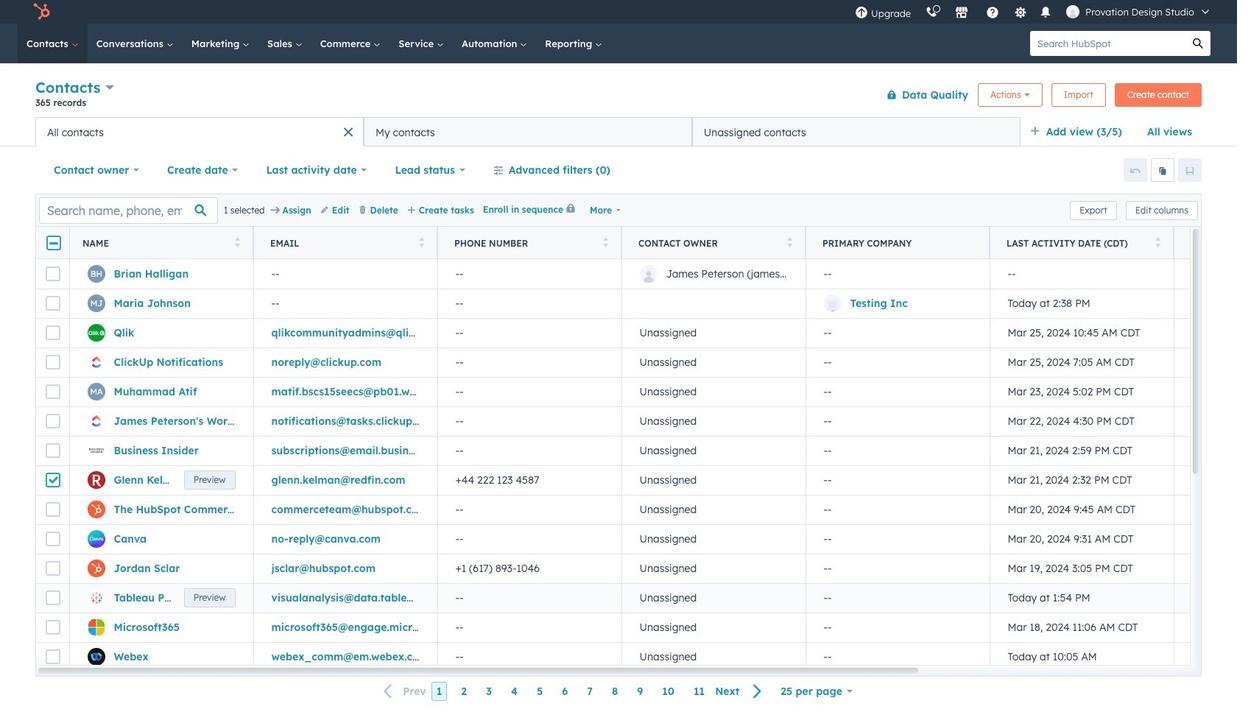 Task type: locate. For each thing, give the bounding box(es) containing it.
1 horizontal spatial press to sort. image
[[787, 237, 793, 247]]

press to sort. image
[[419, 237, 424, 247], [787, 237, 793, 247], [1156, 237, 1161, 247]]

column header
[[806, 227, 991, 259]]

press to sort. image for 1st press to sort. element from right
[[1156, 237, 1161, 247]]

2 press to sort. image from the left
[[787, 237, 793, 247]]

press to sort. element
[[235, 237, 240, 249], [419, 237, 424, 249], [603, 237, 609, 249], [787, 237, 793, 249], [1156, 237, 1161, 249]]

1 horizontal spatial press to sort. image
[[603, 237, 609, 247]]

2 press to sort. element from the left
[[419, 237, 424, 249]]

0 horizontal spatial press to sort. image
[[235, 237, 240, 247]]

1 press to sort. image from the left
[[419, 237, 424, 247]]

0 horizontal spatial press to sort. image
[[419, 237, 424, 247]]

1 press to sort. element from the left
[[235, 237, 240, 249]]

menu
[[848, 0, 1220, 24]]

banner
[[35, 76, 1202, 117]]

2 horizontal spatial press to sort. image
[[1156, 237, 1161, 247]]

press to sort. image
[[235, 237, 240, 247], [603, 237, 609, 247]]

3 press to sort. image from the left
[[1156, 237, 1161, 247]]



Task type: vqa. For each thing, say whether or not it's contained in the screenshot.
Email details list item
no



Task type: describe. For each thing, give the bounding box(es) containing it.
Search HubSpot search field
[[1031, 31, 1186, 56]]

press to sort. image for 2nd press to sort. element from the left
[[419, 237, 424, 247]]

5 press to sort. element from the left
[[1156, 237, 1161, 249]]

pagination navigation
[[375, 682, 772, 702]]

james peterson image
[[1067, 5, 1080, 18]]

press to sort. image for second press to sort. element from right
[[787, 237, 793, 247]]

1 press to sort. image from the left
[[235, 237, 240, 247]]

2 press to sort. image from the left
[[603, 237, 609, 247]]

4 press to sort. element from the left
[[787, 237, 793, 249]]

marketplaces image
[[956, 7, 969, 20]]

Search name, phone, email addresses, or company search field
[[39, 197, 218, 224]]

3 press to sort. element from the left
[[603, 237, 609, 249]]



